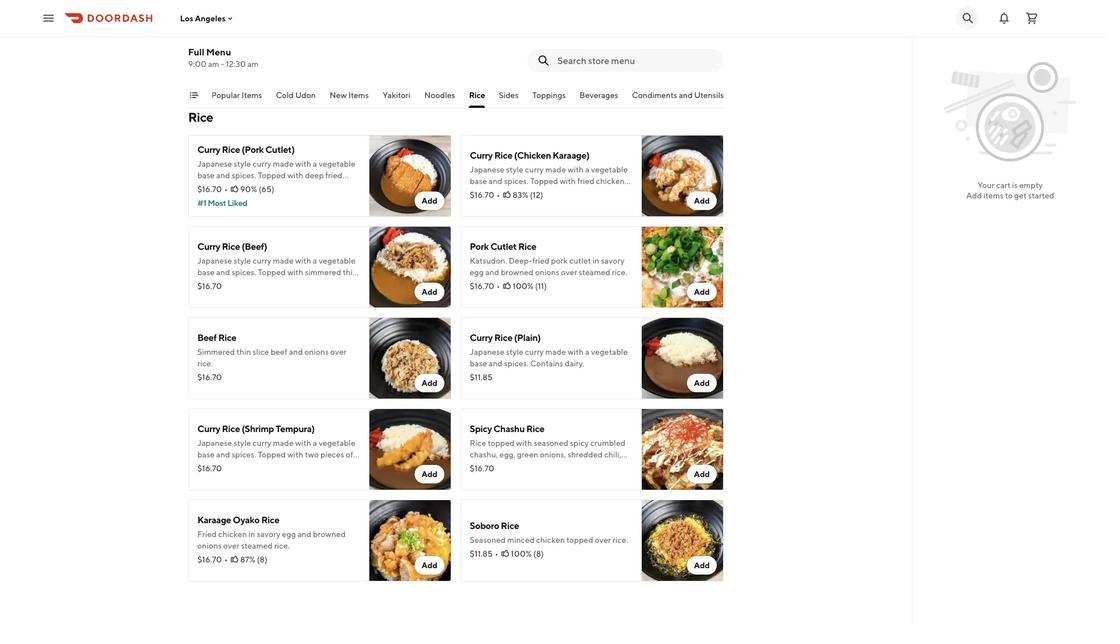 Task type: locate. For each thing, give the bounding box(es) containing it.
(8) down minced
[[534, 549, 544, 559]]

1 $11.85 from the top
[[470, 373, 493, 382]]

0 vertical spatial steamed
[[579, 268, 611, 277]]

tempura. inside curry rice (shrimp tempura) japanese style curry made with a vegetable base and spices. topped with two pieces of shrimp tempura. contains dairy.
[[224, 462, 257, 471]]

1 horizontal spatial thin
[[343, 268, 358, 277]]

1 horizontal spatial (8)
[[534, 549, 544, 559]]

0 vertical spatial savory
[[601, 256, 625, 266]]

made inside curry rice (shrimp tempura) japanese style curry made with a vegetable base and spices. topped with two pieces of shrimp tempura. contains dairy.
[[273, 439, 294, 448]]

• up #1 most liked
[[224, 184, 228, 194]]

in inside "karaage oyako rice fried chicken in savory egg and browned onions over steamed rice."
[[249, 530, 255, 539]]

add button for karaage oyako rice
[[415, 557, 445, 575]]

style inside curry rice (beef) japanese style curry made with a vegetable base and spices. topped with simmered thin beef slices with onion. contains dairy.
[[234, 256, 251, 266]]

curry up cutlet. on the top left
[[197, 144, 220, 155]]

and inside spicy chashu rice rice topped with seasoned spicy crumbled chashu, egg, green onions, shredded chili, and drizzled with mayonnaise.
[[470, 462, 484, 471]]

japanese inside curry rice (plain) japanese style curry made with a vegetable base and spices. contains dairy. $11.85
[[470, 347, 505, 357]]

shredded
[[568, 450, 603, 460]]

$16.70 down "fried"
[[197, 555, 222, 565]]

add for karaage oyako rice
[[422, 561, 438, 570]]

with inside shrimp tempura curry udon japanese curry and dashi base for a flavorful soupy curry and topped with shrimp tempura.
[[285, 36, 301, 45]]

• for pork cutlet rice
[[497, 281, 500, 291]]

0 vertical spatial 100%
[[513, 281, 534, 291]]

spices. inside curry rice (chicken karaage) japanese style curry made with a vegetable base and spices. topped with fried chicken. contains dairy.
[[504, 176, 529, 186]]

tempura. down soupy
[[197, 47, 230, 57]]

#1
[[197, 198, 206, 208]]

add for curry rice (beef)
[[422, 287, 438, 297]]

vegetable for karaage)
[[591, 165, 628, 174]]

pork
[[197, 182, 214, 192], [551, 256, 568, 266]]

1 horizontal spatial chicken
[[536, 536, 565, 545]]

0 vertical spatial tempura.
[[197, 47, 230, 57]]

udon right cold
[[295, 90, 316, 100]]

100%
[[513, 281, 534, 291], [511, 549, 532, 559]]

spices. down (plain)
[[504, 359, 529, 368]]

made inside curry rice (plain) japanese style curry made with a vegetable base and spices. contains dairy. $11.85
[[546, 347, 566, 357]]

0 items, open order cart image
[[1025, 11, 1039, 25]]

1 horizontal spatial items
[[349, 90, 369, 100]]

$16.70 • down "fried"
[[197, 555, 228, 565]]

los angeles
[[180, 13, 226, 23]]

onions inside beef rice simmered thin slice beef and onions over rice. $16.70
[[305, 347, 329, 357]]

2 items from the left
[[349, 90, 369, 100]]

add for pork cutlet rice
[[694, 287, 710, 297]]

rice. inside "karaage oyako rice fried chicken in savory egg and browned onions over steamed rice."
[[274, 541, 290, 551]]

rice up simmered
[[218, 332, 237, 343]]

vegetable for tempura)
[[319, 439, 356, 448]]

0 vertical spatial $11.85
[[470, 373, 493, 382]]

contains right onion. in the left top of the page
[[279, 279, 312, 289]]

0 horizontal spatial egg
[[282, 530, 296, 539]]

savory right cutlet
[[601, 256, 625, 266]]

• for karaage oyako rice
[[224, 555, 228, 565]]

curry inside curry rice (shrimp tempura) japanese style curry made with a vegetable base and spices. topped with two pieces of shrimp tempura. contains dairy.
[[197, 424, 220, 435]]

curry
[[266, 9, 289, 20], [197, 144, 220, 155], [470, 150, 493, 161], [197, 241, 220, 252], [470, 332, 493, 343], [197, 424, 220, 435]]

curry
[[234, 24, 253, 33], [221, 36, 240, 45], [253, 159, 271, 169], [525, 165, 544, 174], [253, 256, 271, 266], [525, 347, 544, 357], [253, 439, 271, 448]]

0 horizontal spatial in
[[249, 530, 255, 539]]

toppings
[[533, 90, 566, 100]]

1 vertical spatial udon
[[295, 90, 316, 100]]

udon up for
[[290, 9, 313, 20]]

style down '(chicken'
[[506, 165, 524, 174]]

topped up onion. in the left top of the page
[[258, 268, 286, 277]]

1 horizontal spatial browned
[[501, 268, 534, 277]]

1 vertical spatial shrimp
[[197, 462, 222, 471]]

and inside curry rice (plain) japanese style curry made with a vegetable base and spices. contains dairy. $11.85
[[489, 359, 503, 368]]

udon inside shrimp tempura curry udon japanese curry and dashi base for a flavorful soupy curry and topped with shrimp tempura.
[[290, 9, 313, 20]]

• down katsudon.
[[497, 281, 500, 291]]

0 vertical spatial pork
[[197, 182, 214, 192]]

spices. up 83%
[[504, 176, 529, 186]]

• left 83%
[[497, 190, 500, 200]]

beef inside curry rice (beef) japanese style curry made with a vegetable base and spices. topped with simmered thin beef slices with onion. contains dairy.
[[197, 279, 214, 289]]

onions right slice
[[305, 347, 329, 357]]

made for cutlet)
[[273, 159, 294, 169]]

vegetable inside curry rice (shrimp tempura) japanese style curry made with a vegetable base and spices. topped with two pieces of shrimp tempura. contains dairy.
[[319, 439, 356, 448]]

curry rice (shrimp tempura) japanese style curry made with a vegetable base and spices. topped with two pieces of shrimp tempura. contains dairy.
[[197, 424, 356, 471]]

(pork
[[242, 144, 264, 155]]

1 horizontal spatial beef
[[271, 347, 287, 357]]

rice up minced
[[501, 521, 519, 532]]

most
[[208, 198, 226, 208]]

0 horizontal spatial beef
[[197, 279, 214, 289]]

over inside beef rice simmered thin slice beef and onions over rice. $16.70
[[330, 347, 347, 357]]

2 vertical spatial onions
[[197, 541, 222, 551]]

spices. for (pork
[[232, 171, 256, 180]]

style down (shrimp
[[234, 439, 251, 448]]

add button for curry rice (pork cutlet)
[[415, 192, 445, 210]]

los
[[180, 13, 193, 23]]

curry left (shrimp
[[197, 424, 220, 435]]

curry left (plain)
[[470, 332, 493, 343]]

1 horizontal spatial savory
[[601, 256, 625, 266]]

with
[[285, 36, 301, 45], [295, 159, 311, 169], [568, 165, 584, 174], [287, 171, 303, 180], [560, 176, 576, 186], [295, 256, 311, 266], [287, 268, 303, 277], [237, 279, 253, 289], [568, 347, 584, 357], [295, 439, 311, 448], [516, 439, 532, 448], [287, 450, 303, 460], [516, 462, 532, 471]]

style inside curry rice (plain) japanese style curry made with a vegetable base and spices. contains dairy. $11.85
[[506, 347, 524, 357]]

0 horizontal spatial chicken
[[218, 530, 247, 539]]

$16.70 up beef
[[197, 281, 222, 291]]

1 horizontal spatial egg
[[470, 268, 484, 277]]

rice left sides at the top left
[[469, 90, 485, 100]]

0 vertical spatial browned
[[501, 268, 534, 277]]

1 vertical spatial browned
[[313, 530, 346, 539]]

2 vertical spatial topped
[[567, 536, 594, 545]]

rice left (plain)
[[494, 332, 513, 343]]

style inside curry rice (chicken karaage) japanese style curry made with a vegetable base and spices. topped with fried chicken. contains dairy.
[[506, 165, 524, 174]]

2 horizontal spatial topped
[[567, 536, 594, 545]]

vegetable
[[319, 159, 356, 169], [591, 165, 628, 174], [319, 256, 356, 266], [591, 347, 628, 357], [319, 439, 356, 448]]

0 vertical spatial thin
[[343, 268, 358, 277]]

rice up chashu,
[[470, 439, 486, 448]]

style down (plain)
[[506, 347, 524, 357]]

add button for curry rice (beef)
[[415, 283, 445, 301]]

0 vertical spatial beef
[[197, 279, 214, 289]]

topped up (65)
[[258, 171, 286, 180]]

curry inside curry rice (chicken karaage) japanese style curry made with a vegetable base and spices. topped with fried chicken. contains dairy.
[[525, 165, 544, 174]]

thin right simmered on the left top
[[343, 268, 358, 277]]

contains up liked
[[241, 182, 274, 192]]

condiments
[[632, 90, 678, 100]]

spices. down (shrimp
[[232, 450, 256, 460]]

(8) right 87%
[[257, 555, 268, 565]]

spices. inside curry rice (beef) japanese style curry made with a vegetable base and spices. topped with simmered thin beef slices with onion. contains dairy.
[[232, 268, 256, 277]]

japanese inside curry rice (shrimp tempura) japanese style curry made with a vegetable base and spices. topped with two pieces of shrimp tempura. contains dairy.
[[197, 439, 232, 448]]

topped inside curry rice (shrimp tempura) japanese style curry made with a vegetable base and spices. topped with two pieces of shrimp tempura. contains dairy.
[[258, 450, 286, 460]]

curry inside curry rice (chicken karaage) japanese style curry made with a vegetable base and spices. topped with fried chicken. contains dairy.
[[470, 150, 493, 161]]

rice inside curry rice (pork cutlet) japanese style curry made with a vegetable base and spices. topped with deep fried pork cutlet. contains dairy.
[[222, 144, 240, 155]]

rice inside pork cutlet rice katsudon. deep-fried pork cutlet in savory egg and browned onions over steamed rice.
[[518, 241, 537, 252]]

• for soboro rice
[[495, 549, 499, 559]]

(65)
[[259, 184, 274, 194]]

curry up dashi
[[266, 9, 289, 20]]

slice
[[253, 347, 269, 357]]

katsudon.
[[470, 256, 507, 266]]

am right 12:30
[[248, 59, 259, 69]]

0 vertical spatial in
[[593, 256, 600, 266]]

fried up (11)
[[533, 256, 550, 266]]

tempura. down (shrimp
[[224, 462, 257, 471]]

onions,
[[540, 450, 566, 460]]

curry inside curry rice (pork cutlet) japanese style curry made with a vegetable base and spices. topped with deep fried pork cutlet. contains dairy.
[[197, 144, 220, 155]]

spices.
[[232, 171, 256, 180], [504, 176, 529, 186], [232, 268, 256, 277], [504, 359, 529, 368], [232, 450, 256, 460]]

(11)
[[535, 281, 547, 291]]

spicy chashu rice image
[[642, 409, 724, 491]]

tempura.
[[197, 47, 230, 57], [224, 462, 257, 471]]

shrimp down for
[[303, 36, 328, 45]]

rice left (shrimp
[[222, 424, 240, 435]]

chicken down the oyako in the left of the page
[[218, 530, 247, 539]]

topped inside shrimp tempura curry udon japanese curry and dashi base for a flavorful soupy curry and topped with shrimp tempura.
[[257, 36, 284, 45]]

0 vertical spatial udon
[[290, 9, 313, 20]]

1 horizontal spatial steamed
[[579, 268, 611, 277]]

topped up (12)
[[530, 176, 558, 186]]

add for soboro rice
[[694, 561, 710, 570]]

$16.70 left 83%
[[470, 190, 495, 200]]

add for spicy chashu rice
[[694, 470, 710, 479]]

dairy. inside curry rice (beef) japanese style curry made with a vegetable base and spices. topped with simmered thin beef slices with onion. contains dairy.
[[314, 279, 333, 289]]

0 vertical spatial onions
[[535, 268, 560, 277]]

made for tempura)
[[273, 439, 294, 448]]

a inside curry rice (beef) japanese style curry made with a vegetable base and spices. topped with simmered thin beef slices with onion. contains dairy.
[[313, 256, 317, 266]]

1 vertical spatial steamed
[[241, 541, 273, 551]]

savory inside "karaage oyako rice fried chicken in savory egg and browned onions over steamed rice."
[[257, 530, 280, 539]]

beef rice simmered thin slice beef and onions over rice. $16.70
[[197, 332, 347, 382]]

browned
[[501, 268, 534, 277], [313, 530, 346, 539]]

0 horizontal spatial topped
[[257, 36, 284, 45]]

fried left chicken.
[[578, 176, 595, 186]]

fried
[[197, 530, 217, 539]]

rice inside soboro rice seasoned minced chicken topped over rice.
[[501, 521, 519, 532]]

new items
[[330, 90, 369, 100]]

items right new
[[349, 90, 369, 100]]

Item Search search field
[[558, 54, 715, 67]]

yakitori button
[[383, 89, 411, 108]]

1 vertical spatial topped
[[488, 439, 515, 448]]

topped
[[257, 36, 284, 45], [488, 439, 515, 448], [567, 536, 594, 545]]

1 horizontal spatial shrimp
[[303, 36, 328, 45]]

$16.70 down simmered
[[197, 373, 222, 382]]

japanese
[[197, 24, 232, 33], [197, 159, 232, 169], [470, 165, 505, 174], [197, 256, 232, 266], [470, 347, 505, 357], [197, 439, 232, 448]]

contains
[[241, 182, 274, 192], [470, 188, 503, 197], [279, 279, 312, 289], [530, 359, 564, 368], [259, 462, 292, 471]]

a inside curry rice (shrimp tempura) japanese style curry made with a vegetable base and spices. topped with two pieces of shrimp tempura. contains dairy.
[[313, 439, 317, 448]]

curry down tempura
[[234, 24, 253, 33]]

onion.
[[255, 279, 278, 289]]

1 items from the left
[[242, 90, 262, 100]]

steamed up the 87% (8)
[[241, 541, 273, 551]]

steamed inside "karaage oyako rice fried chicken in savory egg and browned onions over steamed rice."
[[241, 541, 273, 551]]

add button for soboro rice
[[687, 557, 717, 575]]

mayonnaise.
[[534, 462, 579, 471]]

$16.70 • for pork cutlet rice
[[470, 281, 500, 291]]

1 vertical spatial egg
[[282, 530, 296, 539]]

$16.70 • left 83%
[[470, 190, 500, 200]]

curry down (shrimp
[[253, 439, 271, 448]]

cold udon button
[[276, 89, 316, 108]]

1 horizontal spatial onions
[[305, 347, 329, 357]]

dashi
[[270, 24, 289, 33]]

savory down the oyako in the left of the page
[[257, 530, 280, 539]]

chicken.
[[596, 176, 627, 186]]

spices. inside curry rice (pork cutlet) japanese style curry made with a vegetable base and spices. topped with deep fried pork cutlet. contains dairy.
[[232, 171, 256, 180]]

karaage
[[197, 515, 231, 526]]

87% (8)
[[240, 555, 268, 565]]

curry down (beef)
[[253, 256, 271, 266]]

chicken inside "karaage oyako rice fried chicken in savory egg and browned onions over steamed rice."
[[218, 530, 247, 539]]

rice inside curry rice (plain) japanese style curry made with a vegetable base and spices. contains dairy. $11.85
[[494, 332, 513, 343]]

100% left (11)
[[513, 281, 534, 291]]

pork left cutlet
[[551, 256, 568, 266]]

onions down "fried"
[[197, 541, 222, 551]]

1 horizontal spatial fried
[[533, 256, 550, 266]]

am left the - on the left top of page
[[208, 59, 219, 69]]

1 vertical spatial tempura.
[[224, 462, 257, 471]]

chicken inside soboro rice seasoned minced chicken topped over rice.
[[536, 536, 565, 545]]

2 am from the left
[[248, 59, 259, 69]]

and inside curry rice (pork cutlet) japanese style curry made with a vegetable base and spices. topped with deep fried pork cutlet. contains dairy.
[[216, 171, 230, 180]]

japanese for curry
[[197, 24, 232, 33]]

rice left '(chicken'
[[494, 150, 513, 161]]

add button for curry rice (shrimp tempura)
[[415, 465, 445, 484]]

spices. up 90%
[[232, 171, 256, 180]]

your cart is empty add items to get started
[[967, 180, 1055, 200]]

curry down (plain)
[[525, 347, 544, 357]]

$11.85 down seasoned
[[470, 549, 493, 559]]

topped
[[258, 171, 286, 180], [530, 176, 558, 186], [258, 268, 286, 277], [258, 450, 286, 460]]

chicken up 100% (8)
[[536, 536, 565, 545]]

contains inside curry rice (shrimp tempura) japanese style curry made with a vegetable base and spices. topped with two pieces of shrimp tempura. contains dairy.
[[259, 462, 292, 471]]

style down (pork
[[234, 159, 251, 169]]

curry left '(chicken'
[[470, 150, 493, 161]]

soboro rice image
[[642, 500, 724, 582]]

tempura)
[[276, 424, 315, 435]]

1 vertical spatial pork
[[551, 256, 568, 266]]

1 horizontal spatial am
[[248, 59, 259, 69]]

udon
[[290, 9, 313, 20], [295, 90, 316, 100]]

spices. up slices
[[232, 268, 256, 277]]

cart
[[997, 180, 1011, 190]]

100% (8)
[[511, 549, 544, 559]]

0 vertical spatial shrimp
[[303, 36, 328, 45]]

1 vertical spatial onions
[[305, 347, 329, 357]]

curry for curry rice (chicken karaage)
[[470, 150, 493, 161]]

base inside curry rice (chicken karaage) japanese style curry made with a vegetable base and spices. topped with fried chicken. contains dairy.
[[470, 176, 487, 186]]

100% down minced
[[511, 549, 532, 559]]

$11.85 up "spicy"
[[470, 373, 493, 382]]

pork cutlet rice image
[[642, 226, 724, 308]]

topped inside soboro rice seasoned minced chicken topped over rice.
[[567, 536, 594, 545]]

83% (12)
[[513, 190, 543, 200]]

items right popular
[[242, 90, 262, 100]]

angeles
[[195, 13, 226, 23]]

curry rice (shrimp tempura) image
[[370, 409, 452, 491]]

in right cutlet
[[593, 256, 600, 266]]

rice right the oyako in the left of the page
[[261, 515, 280, 526]]

style for (shrimp
[[234, 439, 251, 448]]

add
[[967, 191, 982, 200], [422, 196, 438, 206], [694, 196, 710, 206], [422, 287, 438, 297], [694, 287, 710, 297], [422, 378, 438, 388], [694, 378, 710, 388], [422, 470, 438, 479], [694, 470, 710, 479], [422, 561, 438, 570], [694, 561, 710, 570]]

curry for curry rice (shrimp tempura)
[[197, 424, 220, 435]]

a inside curry rice (pork cutlet) japanese style curry made with a vegetable base and spices. topped with deep fried pork cutlet. contains dairy.
[[313, 159, 317, 169]]

1 horizontal spatial topped
[[488, 439, 515, 448]]

1 vertical spatial in
[[249, 530, 255, 539]]

shrimp up karaage
[[197, 462, 222, 471]]

items for new items
[[349, 90, 369, 100]]

soupy
[[197, 36, 219, 45]]

100% for seasoned
[[511, 549, 532, 559]]

1 vertical spatial beef
[[271, 347, 287, 357]]

curry rice (pork cutlet) image
[[370, 135, 452, 217]]

dairy. inside curry rice (pork cutlet) japanese style curry made with a vegetable base and spices. topped with deep fried pork cutlet. contains dairy.
[[276, 182, 295, 192]]

a
[[321, 24, 326, 33], [313, 159, 317, 169], [586, 165, 590, 174], [313, 256, 317, 266], [586, 347, 590, 357], [313, 439, 317, 448]]

egg,
[[500, 450, 516, 460]]

made inside curry rice (chicken karaage) japanese style curry made with a vegetable base and spices. topped with fried chicken. contains dairy.
[[546, 165, 566, 174]]

0 horizontal spatial onions
[[197, 541, 222, 551]]

1 horizontal spatial in
[[593, 256, 600, 266]]

0 horizontal spatial steamed
[[241, 541, 273, 551]]

thin left slice
[[237, 347, 251, 357]]

beef right slice
[[271, 347, 287, 357]]

rice. inside pork cutlet rice katsudon. deep-fried pork cutlet in savory egg and browned onions over steamed rice.
[[612, 268, 628, 277]]

0 horizontal spatial shrimp
[[197, 462, 222, 471]]

add button for pork cutlet rice
[[687, 283, 717, 301]]

shrimp
[[197, 9, 227, 20]]

rice left (beef)
[[222, 241, 240, 252]]

contains inside curry rice (beef) japanese style curry made with a vegetable base and spices. topped with simmered thin beef slices with onion. contains dairy.
[[279, 279, 312, 289]]

0 horizontal spatial (8)
[[257, 555, 268, 565]]

contains left 83%
[[470, 188, 503, 197]]

vegetable inside curry rice (plain) japanese style curry made with a vegetable base and spices. contains dairy. $11.85
[[591, 347, 628, 357]]

rice up deep-
[[518, 241, 537, 252]]

$16.70 • up the most
[[197, 184, 228, 194]]

0 vertical spatial topped
[[257, 36, 284, 45]]

curry up slices
[[197, 241, 220, 252]]

curry inside curry rice (beef) japanese style curry made with a vegetable base and spices. topped with simmered thin beef slices with onion. contains dairy.
[[197, 241, 220, 252]]

0 horizontal spatial am
[[208, 59, 219, 69]]

deep-
[[509, 256, 533, 266]]

savory
[[601, 256, 625, 266], [257, 530, 280, 539]]

1 horizontal spatial pork
[[551, 256, 568, 266]]

am
[[208, 59, 219, 69], [248, 59, 259, 69]]

add button for beef rice
[[415, 374, 445, 393]]

0 horizontal spatial items
[[242, 90, 262, 100]]

2 horizontal spatial onions
[[535, 268, 560, 277]]

$16.70 down chashu,
[[470, 464, 495, 473]]

noodles button
[[425, 89, 455, 108]]

• left 87%
[[224, 555, 228, 565]]

1 vertical spatial $11.85
[[470, 549, 493, 559]]

0 horizontal spatial pork
[[197, 182, 214, 192]]

1 vertical spatial savory
[[257, 530, 280, 539]]

in inside pork cutlet rice katsudon. deep-fried pork cutlet in savory egg and browned onions over steamed rice.
[[593, 256, 600, 266]]

shrimp tempura curry udon japanese curry and dashi base for a flavorful soupy curry and topped with shrimp tempura.
[[197, 9, 358, 57]]

vegetable inside curry rice (pork cutlet) japanese style curry made with a vegetable base and spices. topped with deep fried pork cutlet. contains dairy.
[[319, 159, 356, 169]]

japanese inside curry rice (chicken karaage) japanese style curry made with a vegetable base and spices. topped with fried chicken. contains dairy.
[[470, 165, 505, 174]]

karaage)
[[553, 150, 590, 161]]

rice inside beef rice simmered thin slice beef and onions over rice. $16.70
[[218, 332, 237, 343]]

base
[[291, 24, 308, 33], [197, 171, 215, 180], [470, 176, 487, 186], [197, 268, 215, 277], [470, 359, 487, 368], [197, 450, 215, 460]]

rice inside curry rice (beef) japanese style curry made with a vegetable base and spices. topped with simmered thin beef slices with onion. contains dairy.
[[222, 241, 240, 252]]

0 horizontal spatial savory
[[257, 530, 280, 539]]

base inside shrimp tempura curry udon japanese curry and dashi base for a flavorful soupy curry and topped with shrimp tempura.
[[291, 24, 308, 33]]

steamed
[[579, 268, 611, 277], [241, 541, 273, 551]]

curry down '(chicken'
[[525, 165, 544, 174]]

contains down (shrimp
[[259, 462, 292, 471]]

steamed down cutlet
[[579, 268, 611, 277]]

$16.70
[[197, 184, 222, 194], [470, 190, 495, 200], [197, 281, 222, 291], [470, 281, 495, 291], [197, 373, 222, 382], [197, 464, 222, 473], [470, 464, 495, 473], [197, 555, 222, 565]]

• down seasoned
[[495, 549, 499, 559]]

beef left slices
[[197, 279, 214, 289]]

0 vertical spatial egg
[[470, 268, 484, 277]]

tempura
[[228, 9, 264, 20]]

$16.70 • for curry rice (chicken karaage)
[[470, 190, 500, 200]]

curry down (pork
[[253, 159, 271, 169]]

toppings button
[[533, 89, 566, 108]]

fried right deep
[[326, 171, 343, 180]]

and inside curry rice (shrimp tempura) japanese style curry made with a vegetable base and spices. topped with two pieces of shrimp tempura. contains dairy.
[[216, 450, 230, 460]]

pork up #1
[[197, 182, 214, 192]]

onions up (11)
[[535, 268, 560, 277]]

in down the oyako in the left of the page
[[249, 530, 255, 539]]

rice left (pork
[[222, 144, 240, 155]]

2 horizontal spatial fried
[[578, 176, 595, 186]]

0 horizontal spatial thin
[[237, 347, 251, 357]]

$16.70 • down katsudon.
[[470, 281, 500, 291]]

contains down (plain)
[[530, 359, 564, 368]]

beef inside beef rice simmered thin slice beef and onions over rice. $16.70
[[271, 347, 287, 357]]

1 vertical spatial 100%
[[511, 549, 532, 559]]

japanese inside curry rice (pork cutlet) japanese style curry made with a vegetable base and spices. topped with deep fried pork cutlet. contains dairy.
[[197, 159, 232, 169]]

kakiage udon image
[[642, 0, 724, 76]]

style down (beef)
[[234, 256, 251, 266]]

$16.70 up the most
[[197, 184, 222, 194]]

rice.
[[612, 268, 628, 277], [197, 359, 213, 368], [613, 536, 628, 545], [274, 541, 290, 551]]

topped down (shrimp
[[258, 450, 286, 460]]

1 vertical spatial thin
[[237, 347, 251, 357]]

0 horizontal spatial browned
[[313, 530, 346, 539]]

0 horizontal spatial fried
[[326, 171, 343, 180]]

spices. inside curry rice (shrimp tempura) japanese style curry made with a vegetable base and spices. topped with two pieces of shrimp tempura. contains dairy.
[[232, 450, 256, 460]]

a inside curry rice (plain) japanese style curry made with a vegetable base and spices. contains dairy. $11.85
[[586, 347, 590, 357]]



Task type: vqa. For each thing, say whether or not it's contained in the screenshot.
"Soboro" on the bottom of the page
yes



Task type: describe. For each thing, give the bounding box(es) containing it.
curry inside curry rice (shrimp tempura) japanese style curry made with a vegetable base and spices. topped with two pieces of shrimp tempura. contains dairy.
[[253, 439, 271, 448]]

egg inside "karaage oyako rice fried chicken in savory egg and browned onions over steamed rice."
[[282, 530, 296, 539]]

9:00
[[188, 59, 207, 69]]

chashu
[[494, 424, 525, 435]]

browned inside pork cutlet rice katsudon. deep-fried pork cutlet in savory egg and browned onions over steamed rice.
[[501, 268, 534, 277]]

$16.70 • for curry rice (pork cutlet)
[[197, 184, 228, 194]]

chicken for oyako
[[218, 530, 247, 539]]

rice. inside soboro rice seasoned minced chicken topped over rice.
[[613, 536, 628, 545]]

tempura. inside shrimp tempura curry udon japanese curry and dashi base for a flavorful soupy curry and topped with shrimp tempura.
[[197, 47, 230, 57]]

shrimp inside shrimp tempura curry udon japanese curry and dashi base for a flavorful soupy curry and topped with shrimp tempura.
[[303, 36, 328, 45]]

with inside curry rice (plain) japanese style curry made with a vegetable base and spices. contains dairy. $11.85
[[568, 347, 584, 357]]

egg inside pork cutlet rice katsudon. deep-fried pork cutlet in savory egg and browned onions over steamed rice.
[[470, 268, 484, 277]]

(shrimp
[[242, 424, 274, 435]]

seasoned
[[470, 536, 506, 545]]

los angeles button
[[180, 13, 235, 23]]

shrimp tempura curry udon image
[[370, 0, 452, 76]]

style for (chicken
[[506, 165, 524, 174]]

$16.70 • for karaage oyako rice
[[197, 555, 228, 565]]

cold udon
[[276, 90, 316, 100]]

chili,
[[605, 450, 622, 460]]

a inside curry rice (chicken karaage) japanese style curry made with a vegetable base and spices. topped with fried chicken. contains dairy.
[[586, 165, 590, 174]]

curry inside shrimp tempura curry udon japanese curry and dashi base for a flavorful soupy curry and topped with shrimp tempura.
[[266, 9, 289, 20]]

$16.70 up karaage
[[197, 464, 222, 473]]

add button for curry rice (chicken karaage)
[[687, 192, 717, 210]]

curry inside curry rice (beef) japanese style curry made with a vegetable base and spices. topped with simmered thin beef slices with onion. contains dairy.
[[253, 256, 271, 266]]

made for karaage)
[[546, 165, 566, 174]]

pork
[[470, 241, 489, 252]]

chicken for rice
[[536, 536, 565, 545]]

$19.45
[[197, 49, 222, 59]]

chashu,
[[470, 450, 498, 460]]

beverages button
[[580, 89, 618, 108]]

base inside curry rice (shrimp tempura) japanese style curry made with a vegetable base and spices. topped with two pieces of shrimp tempura. contains dairy.
[[197, 450, 215, 460]]

over inside soboro rice seasoned minced chicken topped over rice.
[[595, 536, 611, 545]]

popular items
[[211, 90, 262, 100]]

of
[[346, 450, 353, 460]]

open menu image
[[42, 11, 55, 25]]

• for curry rice (pork cutlet)
[[224, 184, 228, 194]]

shrimp inside curry rice (shrimp tempura) japanese style curry made with a vegetable base and spices. topped with two pieces of shrimp tempura. contains dairy.
[[197, 462, 222, 471]]

topped for (chicken
[[530, 176, 558, 186]]

soboro rice seasoned minced chicken topped over rice.
[[470, 521, 628, 545]]

vegetable inside curry rice (beef) japanese style curry made with a vegetable base and spices. topped with simmered thin beef slices with onion. contains dairy.
[[319, 256, 356, 266]]

and inside beef rice simmered thin slice beef and onions over rice. $16.70
[[289, 347, 303, 357]]

beverages
[[580, 90, 618, 100]]

menu
[[206, 46, 231, 57]]

cutlet.
[[216, 182, 239, 192]]

your
[[978, 180, 995, 190]]

contains inside curry rice (chicken karaage) japanese style curry made with a vegetable base and spices. topped with fried chicken. contains dairy.
[[470, 188, 503, 197]]

contains inside curry rice (plain) japanese style curry made with a vegetable base and spices. contains dairy. $11.85
[[530, 359, 564, 368]]

show menu categories image
[[189, 91, 199, 100]]

fried inside curry rice (pork cutlet) japanese style curry made with a vegetable base and spices. topped with deep fried pork cutlet. contains dairy.
[[326, 171, 343, 180]]

udon inside cold udon button
[[295, 90, 316, 100]]

fried inside pork cutlet rice katsudon. deep-fried pork cutlet in savory egg and browned onions over steamed rice.
[[533, 256, 550, 266]]

$16.70 inside beef rice simmered thin slice beef and onions over rice. $16.70
[[197, 373, 222, 382]]

dairy. inside curry rice (chicken karaage) japanese style curry made with a vegetable base and spices. topped with fried chicken. contains dairy.
[[505, 188, 524, 197]]

condiments and utensils
[[632, 90, 724, 100]]

cutlet)
[[265, 144, 295, 155]]

curry rice (pork cutlet) japanese style curry made with a vegetable base and spices. topped with deep fried pork cutlet. contains dairy.
[[197, 144, 356, 192]]

(8) for oyako
[[257, 555, 268, 565]]

curry up menu
[[221, 36, 240, 45]]

pork inside pork cutlet rice katsudon. deep-fried pork cutlet in savory egg and browned onions over steamed rice.
[[551, 256, 568, 266]]

and inside curry rice (beef) japanese style curry made with a vegetable base and spices. topped with simmered thin beef slices with onion. contains dairy.
[[216, 268, 230, 277]]

is
[[1013, 180, 1018, 190]]

onions inside "karaage oyako rice fried chicken in savory egg and browned onions over steamed rice."
[[197, 541, 222, 551]]

pieces
[[321, 450, 344, 460]]

beef
[[197, 332, 217, 343]]

and inside pork cutlet rice katsudon. deep-fried pork cutlet in savory egg and browned onions over steamed rice.
[[486, 268, 499, 277]]

to
[[1006, 191, 1013, 200]]

started
[[1029, 191, 1055, 200]]

popular
[[211, 90, 240, 100]]

japanese for (pork
[[197, 159, 232, 169]]

sides button
[[499, 89, 519, 108]]

new
[[330, 90, 347, 100]]

add for beef rice
[[422, 378, 438, 388]]

curry for curry rice (plain)
[[470, 332, 493, 343]]

yakitori
[[383, 90, 411, 100]]

a inside shrimp tempura curry udon japanese curry and dashi base for a flavorful soupy curry and topped with shrimp tempura.
[[321, 24, 326, 33]]

simmered
[[305, 268, 341, 277]]

add for curry rice (chicken karaage)
[[694, 196, 710, 206]]

add for curry rice (pork cutlet)
[[422, 196, 438, 206]]

get
[[1015, 191, 1027, 200]]

fried inside curry rice (chicken karaage) japanese style curry made with a vegetable base and spices. topped with fried chicken. contains dairy.
[[578, 176, 595, 186]]

curry rice (plain) japanese style curry made with a vegetable base and spices. contains dairy. $11.85
[[470, 332, 628, 382]]

(chicken
[[514, 150, 551, 161]]

add button for curry rice (plain)
[[687, 374, 717, 393]]

thin inside beef rice simmered thin slice beef and onions over rice. $16.70
[[237, 347, 251, 357]]

-
[[221, 59, 224, 69]]

#1 most liked
[[197, 198, 247, 208]]

karaage oyako rice fried chicken in savory egg and browned onions over steamed rice.
[[197, 515, 346, 551]]

items for popular items
[[242, 90, 262, 100]]

japanese inside curry rice (beef) japanese style curry made with a vegetable base and spices. topped with simmered thin beef slices with onion. contains dairy.
[[197, 256, 232, 266]]

for
[[310, 24, 320, 33]]

made inside curry rice (beef) japanese style curry made with a vegetable base and spices. topped with simmered thin beef slices with onion. contains dairy.
[[273, 256, 294, 266]]

noodles
[[425, 90, 455, 100]]

topped inside curry rice (beef) japanese style curry made with a vegetable base and spices. topped with simmered thin beef slices with onion. contains dairy.
[[258, 268, 286, 277]]

(plain)
[[514, 332, 541, 343]]

rice inside curry rice (shrimp tempura) japanese style curry made with a vegetable base and spices. topped with two pieces of shrimp tempura. contains dairy.
[[222, 424, 240, 435]]

base inside curry rice (plain) japanese style curry made with a vegetable base and spices. contains dairy. $11.85
[[470, 359, 487, 368]]

curry inside curry rice (plain) japanese style curry made with a vegetable base and spices. contains dairy. $11.85
[[525, 347, 544, 357]]

base inside curry rice (pork cutlet) japanese style curry made with a vegetable base and spices. topped with deep fried pork cutlet. contains dairy.
[[197, 171, 215, 180]]

2 $11.85 from the top
[[470, 549, 493, 559]]

83%
[[513, 190, 529, 200]]

japanese for (shrimp
[[197, 439, 232, 448]]

1 am from the left
[[208, 59, 219, 69]]

pork inside curry rice (pork cutlet) japanese style curry made with a vegetable base and spices. topped with deep fried pork cutlet. contains dairy.
[[197, 182, 214, 192]]

steamed inside pork cutlet rice katsudon. deep-fried pork cutlet in savory egg and browned onions over steamed rice.
[[579, 268, 611, 277]]

90%
[[240, 184, 257, 194]]

$11.85 •
[[470, 549, 499, 559]]

spicy
[[570, 439, 589, 448]]

cold
[[276, 90, 294, 100]]

browned inside "karaage oyako rice fried chicken in savory egg and browned onions over steamed rice."
[[313, 530, 346, 539]]

87%
[[240, 555, 256, 565]]

topped for (shrimp
[[258, 450, 286, 460]]

add for curry rice (plain)
[[694, 378, 710, 388]]

drizzled
[[485, 462, 515, 471]]

dairy. inside curry rice (plain) japanese style curry made with a vegetable base and spices. contains dairy. $11.85
[[565, 359, 585, 368]]

curry rice (plain) image
[[642, 318, 724, 400]]

japanese for (chicken
[[470, 165, 505, 174]]

onions inside pork cutlet rice katsudon. deep-fried pork cutlet in savory egg and browned onions over steamed rice.
[[535, 268, 560, 277]]

add button for spicy chashu rice
[[687, 465, 717, 484]]

thin inside curry rice (beef) japanese style curry made with a vegetable base and spices. topped with simmered thin beef slices with onion. contains dairy.
[[343, 268, 358, 277]]

popular items button
[[211, 89, 262, 108]]

new items button
[[330, 89, 369, 108]]

spices. for (shrimp
[[232, 450, 256, 460]]

over inside "karaage oyako rice fried chicken in savory egg and browned onions over steamed rice."
[[223, 541, 240, 551]]

flavorful
[[327, 24, 358, 33]]

curry rice (beef) image
[[370, 226, 452, 308]]

crumbled
[[591, 439, 626, 448]]

curry rice (chicken karaage) image
[[642, 135, 724, 217]]

100% (11)
[[513, 281, 547, 291]]

empty
[[1020, 180, 1043, 190]]

dairy. inside curry rice (shrimp tempura) japanese style curry made with a vegetable base and spices. topped with two pieces of shrimp tempura. contains dairy.
[[293, 462, 313, 471]]

(8) for rice
[[534, 549, 544, 559]]

rice down the show menu categories image
[[188, 110, 213, 125]]

curry rice (chicken karaage) japanese style curry made with a vegetable base and spices. topped with fried chicken. contains dairy.
[[470, 150, 628, 197]]

liked
[[228, 198, 247, 208]]

soboro
[[470, 521, 499, 532]]

full
[[188, 46, 204, 57]]

topped inside spicy chashu rice rice topped with seasoned spicy crumbled chashu, egg, green onions, shredded chili, and drizzled with mayonnaise.
[[488, 439, 515, 448]]

vegetable for cutlet)
[[319, 159, 356, 169]]

deep
[[305, 171, 324, 180]]

curry inside curry rice (pork cutlet) japanese style curry made with a vegetable base and spices. topped with deep fried pork cutlet. contains dairy.
[[253, 159, 271, 169]]

utensils
[[695, 90, 724, 100]]

sides
[[499, 90, 519, 100]]

full menu 9:00 am - 12:30 am
[[188, 46, 259, 69]]

and inside "karaage oyako rice fried chicken in savory egg and browned onions over steamed rice."
[[298, 530, 311, 539]]

base inside curry rice (beef) japanese style curry made with a vegetable base and spices. topped with simmered thin beef slices with onion. contains dairy.
[[197, 268, 215, 277]]

items
[[984, 191, 1004, 200]]

add inside your cart is empty add items to get started
[[967, 191, 982, 200]]

spicy
[[470, 424, 492, 435]]

and inside curry rice (chicken karaage) japanese style curry made with a vegetable base and spices. topped with fried chicken. contains dairy.
[[489, 176, 503, 186]]

12:30
[[226, 59, 246, 69]]

cutlet
[[491, 241, 517, 252]]

notification bell image
[[998, 11, 1012, 25]]

rice. inside beef rice simmered thin slice beef and onions over rice. $16.70
[[197, 359, 213, 368]]

• for curry rice (chicken karaage)
[[497, 190, 500, 200]]

curry for curry rice (beef)
[[197, 241, 220, 252]]

rice up seasoned at the bottom of page
[[527, 424, 545, 435]]

savory inside pork cutlet rice katsudon. deep-fried pork cutlet in savory egg and browned onions over steamed rice.
[[601, 256, 625, 266]]

rice inside curry rice (chicken karaage) japanese style curry made with a vegetable base and spices. topped with fried chicken. contains dairy.
[[494, 150, 513, 161]]

90% (65)
[[240, 184, 274, 194]]

curry rice (beef) japanese style curry made with a vegetable base and spices. topped with simmered thin beef slices with onion. contains dairy.
[[197, 241, 358, 289]]

and inside button
[[679, 90, 693, 100]]

simmered
[[197, 347, 235, 357]]

contains inside curry rice (pork cutlet) japanese style curry made with a vegetable base and spices. topped with deep fried pork cutlet. contains dairy.
[[241, 182, 274, 192]]

over inside pork cutlet rice katsudon. deep-fried pork cutlet in savory egg and browned onions over steamed rice.
[[561, 268, 577, 277]]

spices. inside curry rice (plain) japanese style curry made with a vegetable base and spices. contains dairy. $11.85
[[504, 359, 529, 368]]

beef rice image
[[370, 318, 452, 400]]

spicy chashu rice rice topped with seasoned spicy crumbled chashu, egg, green onions, shredded chili, and drizzled with mayonnaise.
[[470, 424, 626, 471]]

(12)
[[530, 190, 543, 200]]

$11.85 inside curry rice (plain) japanese style curry made with a vegetable base and spices. contains dairy. $11.85
[[470, 373, 493, 382]]

oyako
[[233, 515, 260, 526]]

karaage oyako rice image
[[370, 500, 452, 582]]

add for curry rice (shrimp tempura)
[[422, 470, 438, 479]]

topped for (pork
[[258, 171, 286, 180]]

spices. for (chicken
[[504, 176, 529, 186]]

$16.70 down katsudon.
[[470, 281, 495, 291]]

minced
[[508, 536, 535, 545]]

slices
[[216, 279, 236, 289]]

condiments and utensils button
[[632, 89, 724, 108]]

100% for rice
[[513, 281, 534, 291]]

style for (pork
[[234, 159, 251, 169]]



